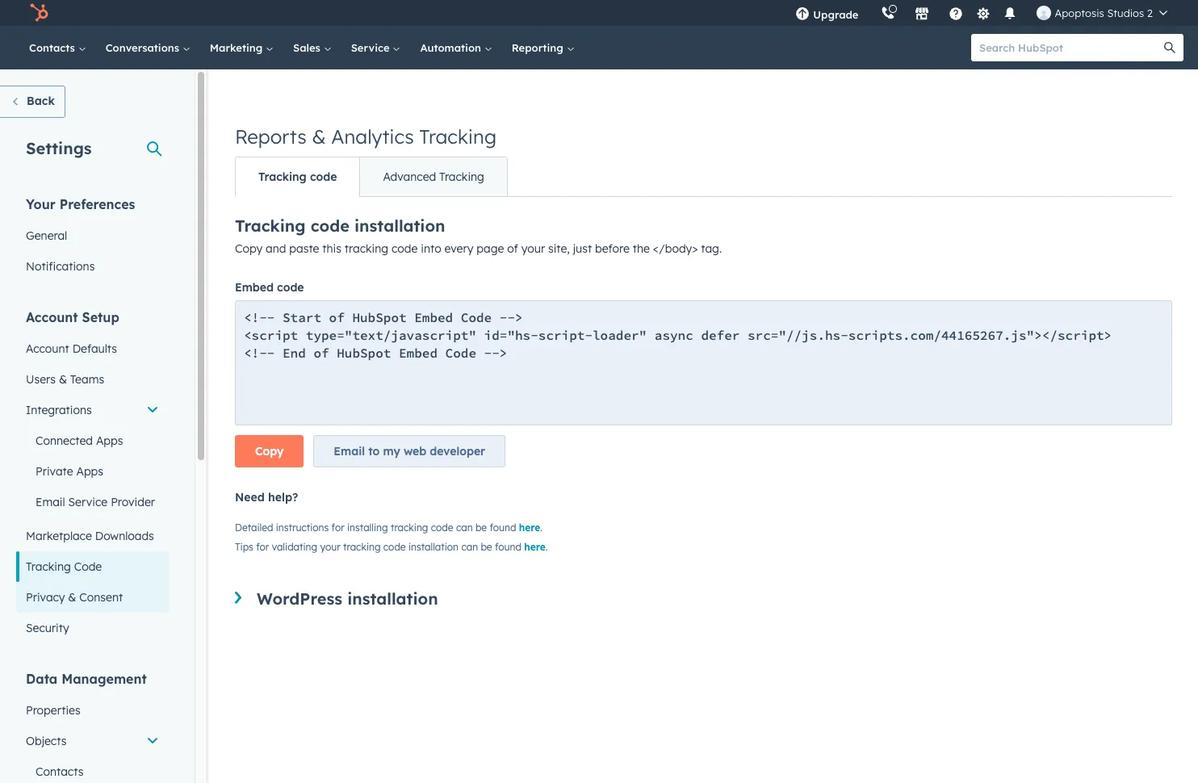 Task type: locate. For each thing, give the bounding box(es) containing it.
objects button
[[16, 726, 169, 757]]

code
[[310, 170, 337, 184], [311, 216, 350, 236], [392, 242, 418, 256], [277, 280, 304, 295], [431, 522, 454, 534], [384, 541, 406, 553]]

1 horizontal spatial &
[[68, 591, 76, 605]]

tracking inside 'link'
[[440, 170, 485, 184]]

1 vertical spatial your
[[320, 541, 341, 553]]

marketplace
[[26, 529, 92, 544]]

& up tracking code link
[[312, 124, 326, 149]]

1 vertical spatial .
[[546, 541, 548, 553]]

wordpress
[[257, 589, 343, 609]]

1 vertical spatial tracking
[[391, 522, 429, 534]]

email inside account setup element
[[36, 495, 65, 510]]

<!-- Start of HubSpot Embed Code --> <script type="text/javascript" id="hs-script-loader" async defer src="//js.hs-scripts.com/44165267.js"></script> <!-- End of HubSpot Embed Code --> text field
[[235, 301, 1173, 426]]

data management
[[26, 671, 147, 688]]

tips
[[235, 541, 254, 553]]

your down instructions
[[320, 541, 341, 553]]

0 horizontal spatial for
[[256, 541, 269, 553]]

reports & analytics tracking
[[235, 124, 497, 149]]

contacts down objects
[[36, 765, 84, 780]]

account
[[26, 309, 78, 326], [26, 342, 69, 356]]

1 vertical spatial service
[[68, 495, 108, 510]]

upgrade
[[814, 8, 859, 21]]

settings link
[[974, 4, 994, 21]]

tracking down installing
[[343, 541, 381, 553]]

contacts
[[29, 41, 78, 54], [36, 765, 84, 780]]

tracking down reports
[[259, 170, 307, 184]]

0 horizontal spatial service
[[68, 495, 108, 510]]

menu
[[785, 0, 1180, 26]]

your inside tracking code installation copy and paste this tracking code into every page of your site, just before the </body> tag.
[[522, 242, 545, 256]]

your preferences element
[[16, 196, 169, 282]]

email to my web developer
[[334, 444, 486, 459]]

your right of
[[522, 242, 545, 256]]

defaults
[[72, 342, 117, 356]]

.
[[541, 522, 543, 534], [546, 541, 548, 553]]

reporting link
[[502, 26, 585, 69]]

here
[[519, 522, 541, 534], [525, 541, 546, 553]]

account setup element
[[16, 309, 169, 644]]

upgrade image
[[796, 7, 811, 22]]

0 vertical spatial contacts
[[29, 41, 78, 54]]

tracking right this
[[345, 242, 389, 256]]

service down private apps link
[[68, 495, 108, 510]]

marketing link
[[200, 26, 284, 69]]

apps for connected apps
[[96, 434, 123, 448]]

private apps
[[36, 465, 103, 479]]

tracking inside account setup element
[[26, 560, 71, 574]]

1 vertical spatial &
[[59, 372, 67, 387]]

installation inside detailed instructions for installing tracking code can be found here . tips for validating your tracking code installation can be found here .
[[409, 541, 459, 553]]

1 account from the top
[[26, 309, 78, 326]]

Search HubSpot search field
[[972, 34, 1170, 61]]

0 vertical spatial here link
[[519, 522, 541, 534]]

0 horizontal spatial &
[[59, 372, 67, 387]]

advanced
[[383, 170, 436, 184]]

tracking inside tracking code installation copy and paste this tracking code into every page of your site, just before the </body> tag.
[[345, 242, 389, 256]]

copy up need help? at the bottom left
[[255, 444, 284, 459]]

your
[[522, 242, 545, 256], [320, 541, 341, 553]]

0 vertical spatial here
[[519, 522, 541, 534]]

0 vertical spatial .
[[541, 522, 543, 534]]

contacts link down objects
[[16, 757, 169, 784]]

& for consent
[[68, 591, 76, 605]]

&
[[312, 124, 326, 149], [59, 372, 67, 387], [68, 591, 76, 605]]

notifications link
[[16, 251, 169, 282]]

account up users
[[26, 342, 69, 356]]

& right users
[[59, 372, 67, 387]]

instructions
[[276, 522, 329, 534]]

developer
[[430, 444, 486, 459]]

can
[[456, 522, 473, 534], [462, 541, 478, 553]]

installing
[[347, 522, 388, 534]]

copy left and
[[235, 242, 263, 256]]

paste
[[290, 242, 319, 256]]

need
[[235, 490, 265, 505]]

0 vertical spatial installation
[[355, 216, 446, 236]]

found
[[490, 522, 517, 534], [495, 541, 522, 553]]

menu containing apoptosis studios 2
[[785, 0, 1180, 26]]

data management element
[[16, 671, 169, 784]]

0 vertical spatial contacts link
[[19, 26, 96, 69]]

email for email to my web developer
[[334, 444, 365, 459]]

account for account setup
[[26, 309, 78, 326]]

2 account from the top
[[26, 342, 69, 356]]

calling icon image
[[882, 6, 896, 21]]

</body>
[[653, 242, 698, 256]]

privacy & consent link
[[16, 583, 169, 613]]

embed code
[[235, 280, 304, 295]]

data
[[26, 671, 58, 688]]

account defaults
[[26, 342, 117, 356]]

0 vertical spatial service
[[351, 41, 393, 54]]

1 vertical spatial installation
[[409, 541, 459, 553]]

notifications
[[26, 259, 95, 274]]

1 vertical spatial can
[[462, 541, 478, 553]]

1 vertical spatial be
[[481, 541, 493, 553]]

setup
[[82, 309, 119, 326]]

1 vertical spatial copy
[[255, 444, 284, 459]]

1 vertical spatial contacts
[[36, 765, 84, 780]]

tracking for tracking code installation copy and paste this tracking code into every page of your site, just before the </body> tag.
[[235, 216, 306, 236]]

navigation
[[235, 157, 508, 197]]

2 horizontal spatial &
[[312, 124, 326, 149]]

detailed
[[235, 522, 273, 534]]

contacts link down hubspot link
[[19, 26, 96, 69]]

0 horizontal spatial your
[[320, 541, 341, 553]]

tracking right advanced
[[440, 170, 485, 184]]

reporting
[[512, 41, 567, 54]]

2 vertical spatial &
[[68, 591, 76, 605]]

& right privacy
[[68, 591, 76, 605]]

tracking up advanced tracking
[[420, 124, 497, 149]]

navigation containing tracking code
[[235, 157, 508, 197]]

1 vertical spatial for
[[256, 541, 269, 553]]

preferences
[[60, 196, 135, 212]]

1 vertical spatial account
[[26, 342, 69, 356]]

sales
[[293, 41, 324, 54]]

apoptosis
[[1056, 6, 1105, 19]]

here link for tips for validating your tracking code installation can be found
[[525, 541, 546, 553]]

marketplace downloads link
[[16, 521, 169, 552]]

1 horizontal spatial for
[[332, 522, 345, 534]]

advanced tracking link
[[360, 158, 507, 196]]

the
[[633, 242, 650, 256]]

security
[[26, 621, 69, 636]]

settings image
[[977, 7, 991, 21]]

0 vertical spatial your
[[522, 242, 545, 256]]

0 vertical spatial account
[[26, 309, 78, 326]]

private
[[36, 465, 73, 479]]

tracking up and
[[235, 216, 306, 236]]

apps down connected apps link
[[76, 465, 103, 479]]

connected
[[36, 434, 93, 448]]

for left installing
[[332, 522, 345, 534]]

0 horizontal spatial email
[[36, 495, 65, 510]]

management
[[62, 671, 147, 688]]

tracking right installing
[[391, 522, 429, 534]]

code down installing
[[384, 541, 406, 553]]

1 horizontal spatial your
[[522, 242, 545, 256]]

account setup
[[26, 309, 119, 326]]

account inside account defaults link
[[26, 342, 69, 356]]

account up account defaults
[[26, 309, 78, 326]]

email left to
[[334, 444, 365, 459]]

tracking inside tracking code installation copy and paste this tracking code into every page of your site, just before the </body> tag.
[[235, 216, 306, 236]]

apps down integrations button
[[96, 434, 123, 448]]

0 vertical spatial copy
[[235, 242, 263, 256]]

service link
[[342, 26, 411, 69]]

your
[[26, 196, 56, 212]]

here link
[[519, 522, 541, 534], [525, 541, 546, 553]]

users
[[26, 372, 56, 387]]

your inside detailed instructions for installing tracking code can be found here . tips for validating your tracking code installation can be found here .
[[320, 541, 341, 553]]

account defaults link
[[16, 334, 169, 364]]

0 vertical spatial &
[[312, 124, 326, 149]]

tag.
[[702, 242, 722, 256]]

objects
[[26, 734, 67, 749]]

validating
[[272, 541, 318, 553]]

integrations button
[[16, 395, 169, 426]]

0 vertical spatial email
[[334, 444, 365, 459]]

0 vertical spatial tracking
[[345, 242, 389, 256]]

0 vertical spatial apps
[[96, 434, 123, 448]]

1 vertical spatial here link
[[525, 541, 546, 553]]

menu item
[[871, 0, 874, 26]]

1 vertical spatial found
[[495, 541, 522, 553]]

1 horizontal spatial email
[[334, 444, 365, 459]]

1 horizontal spatial .
[[546, 541, 548, 553]]

consent
[[79, 591, 123, 605]]

1 vertical spatial email
[[36, 495, 65, 510]]

service right "sales" link on the top of the page
[[351, 41, 393, 54]]

advanced tracking
[[383, 170, 485, 184]]

2 vertical spatial tracking
[[343, 541, 381, 553]]

for
[[332, 522, 345, 534], [256, 541, 269, 553]]

for right the tips
[[256, 541, 269, 553]]

analytics
[[332, 124, 414, 149]]

general link
[[16, 221, 169, 251]]

account for account defaults
[[26, 342, 69, 356]]

tracking up privacy
[[26, 560, 71, 574]]

& for analytics
[[312, 124, 326, 149]]

provider
[[111, 495, 155, 510]]

before
[[595, 242, 630, 256]]

1 horizontal spatial service
[[351, 41, 393, 54]]

contacts down hubspot link
[[29, 41, 78, 54]]

email down private
[[36, 495, 65, 510]]

email inside button
[[334, 444, 365, 459]]

1 vertical spatial apps
[[76, 465, 103, 479]]



Task type: describe. For each thing, give the bounding box(es) containing it.
private apps link
[[16, 456, 169, 487]]

code right embed
[[277, 280, 304, 295]]

users & teams link
[[16, 364, 169, 395]]

code right installing
[[431, 522, 454, 534]]

tracking code link
[[16, 552, 169, 583]]

wordpress installation button
[[235, 589, 1173, 609]]

help image
[[950, 7, 964, 22]]

wordpress installation
[[257, 589, 438, 609]]

code up this
[[311, 216, 350, 236]]

automation link
[[411, 26, 502, 69]]

0 vertical spatial be
[[476, 522, 487, 534]]

notifications button
[[997, 0, 1025, 26]]

page
[[477, 242, 504, 256]]

into
[[421, 242, 442, 256]]

properties link
[[16, 696, 169, 726]]

1 vertical spatial here
[[525, 541, 546, 553]]

copy button
[[235, 435, 304, 468]]

1 vertical spatial contacts link
[[16, 757, 169, 784]]

0 vertical spatial can
[[456, 522, 473, 534]]

settings
[[26, 138, 92, 158]]

service inside 'link'
[[351, 41, 393, 54]]

my
[[383, 444, 401, 459]]

tracking for tracking code
[[259, 170, 307, 184]]

automation
[[420, 41, 485, 54]]

general
[[26, 229, 67, 243]]

and
[[266, 242, 286, 256]]

code down reports & analytics tracking
[[310, 170, 337, 184]]

& for teams
[[59, 372, 67, 387]]

hubspot image
[[29, 3, 48, 23]]

apps for private apps
[[76, 465, 103, 479]]

tracking code
[[26, 560, 102, 574]]

to
[[369, 444, 380, 459]]

this
[[323, 242, 342, 256]]

notifications image
[[1004, 7, 1018, 22]]

tracking code installation copy and paste this tracking code into every page of your site, just before the </body> tag.
[[235, 216, 722, 256]]

copy inside tracking code installation copy and paste this tracking code into every page of your site, just before the </body> tag.
[[235, 242, 263, 256]]

caret image
[[235, 592, 242, 604]]

of
[[508, 242, 519, 256]]

just
[[573, 242, 592, 256]]

contacts inside data management 'element'
[[36, 765, 84, 780]]

service inside account setup element
[[68, 495, 108, 510]]

need help?
[[235, 490, 298, 505]]

teams
[[70, 372, 104, 387]]

your preferences
[[26, 196, 135, 212]]

every
[[445, 242, 474, 256]]

code
[[74, 560, 102, 574]]

integrations
[[26, 403, 92, 418]]

2 vertical spatial installation
[[348, 589, 438, 609]]

help button
[[943, 0, 971, 26]]

privacy & consent
[[26, 591, 123, 605]]

email to my web developer button
[[314, 435, 506, 468]]

calling icon button
[[875, 2, 903, 23]]

search button
[[1157, 34, 1184, 61]]

code left into on the left top of the page
[[392, 242, 418, 256]]

2
[[1148, 6, 1154, 19]]

tracking for tracking code
[[26, 560, 71, 574]]

site,
[[549, 242, 570, 256]]

properties
[[26, 704, 80, 718]]

connected apps link
[[16, 426, 169, 456]]

here link for detailed instructions for installing tracking code can be found
[[519, 522, 541, 534]]

marketplaces button
[[906, 0, 940, 26]]

security link
[[16, 613, 169, 644]]

installation inside tracking code installation copy and paste this tracking code into every page of your site, just before the </body> tag.
[[355, 216, 446, 236]]

detailed instructions for installing tracking code can be found here . tips for validating your tracking code installation can be found here .
[[235, 522, 548, 553]]

email for email service provider
[[36, 495, 65, 510]]

downloads
[[95, 529, 154, 544]]

tara schultz image
[[1038, 6, 1052, 20]]

web
[[404, 444, 427, 459]]

hubspot link
[[19, 3, 61, 23]]

0 vertical spatial for
[[332, 522, 345, 534]]

embed
[[235, 280, 274, 295]]

email service provider
[[36, 495, 155, 510]]

studios
[[1108, 6, 1145, 19]]

apoptosis studios 2
[[1056, 6, 1154, 19]]

tracking code link
[[236, 158, 360, 196]]

embed code element
[[235, 301, 1173, 477]]

marketplaces image
[[916, 7, 930, 22]]

search image
[[1165, 42, 1176, 53]]

connected apps
[[36, 434, 123, 448]]

conversations
[[106, 41, 182, 54]]

help?
[[268, 490, 298, 505]]

marketing
[[210, 41, 266, 54]]

apoptosis studios 2 button
[[1028, 0, 1178, 26]]

0 vertical spatial found
[[490, 522, 517, 534]]

back link
[[0, 86, 65, 118]]

email service provider link
[[16, 487, 169, 518]]

back
[[27, 94, 55, 108]]

0 horizontal spatial .
[[541, 522, 543, 534]]

tracking code
[[259, 170, 337, 184]]

users & teams
[[26, 372, 104, 387]]

marketplace downloads
[[26, 529, 154, 544]]

copy inside button
[[255, 444, 284, 459]]

privacy
[[26, 591, 65, 605]]

reports
[[235, 124, 307, 149]]

conversations link
[[96, 26, 200, 69]]



Task type: vqa. For each thing, say whether or not it's contained in the screenshot.
Signatures
no



